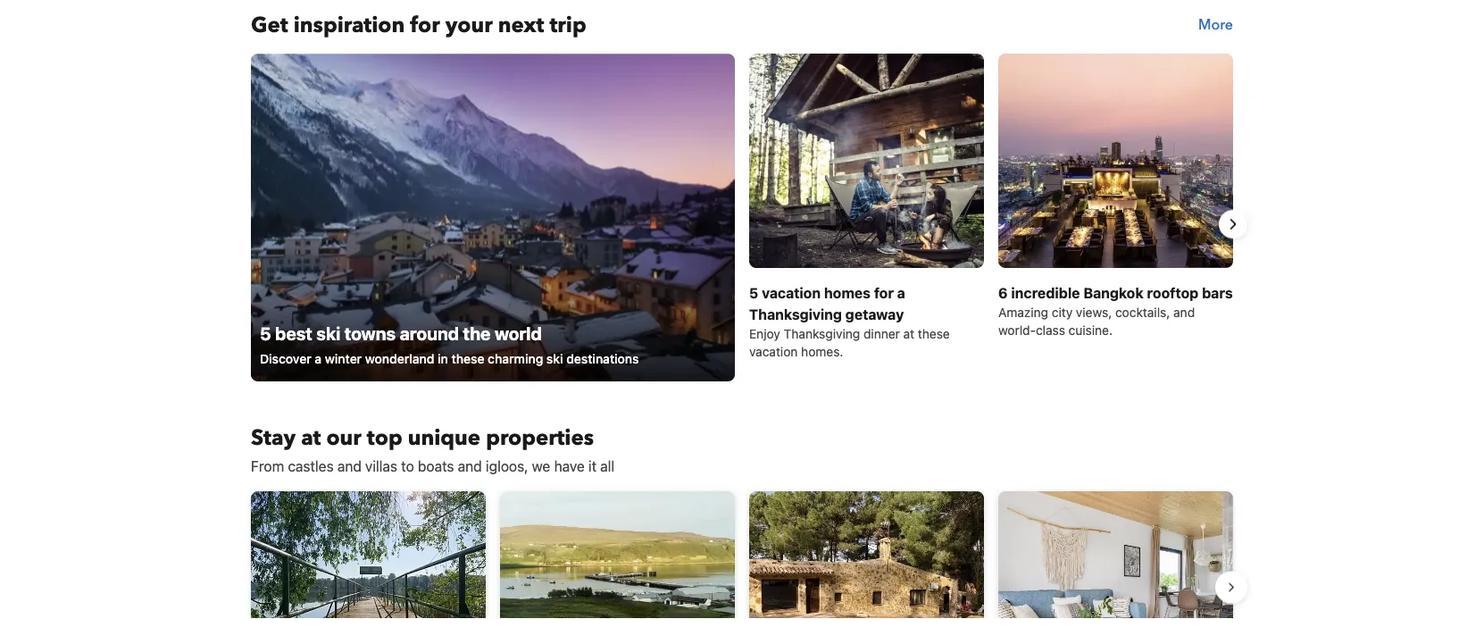 Task type: describe. For each thing, give the bounding box(es) containing it.
get
[[251, 11, 288, 40]]

enjoy
[[749, 327, 781, 342]]

more link
[[1199, 11, 1234, 40]]

incredible
[[1012, 285, 1080, 302]]

1 horizontal spatial and
[[458, 458, 482, 475]]

5 for 5 vacation homes for a thanksgiving getaway
[[749, 285, 759, 302]]

get inspiration for your next trip
[[251, 11, 587, 40]]

6 incredible bangkok rooftop bars amazing city views, cocktails, and world-class cuisine.
[[999, 285, 1233, 338]]

getaway
[[846, 306, 904, 323]]

inspiration
[[294, 11, 405, 40]]

6 incredible bangkok rooftop bars image
[[999, 54, 1234, 268]]

bars
[[1202, 285, 1233, 302]]

0 horizontal spatial and
[[337, 458, 362, 475]]

views,
[[1076, 305, 1112, 320]]

best
[[275, 323, 313, 344]]

1 vertical spatial ski
[[547, 352, 563, 367]]

5 best ski towns around the world discover a winter wonderland in these charming ski destinations
[[260, 323, 639, 367]]

castles
[[288, 458, 334, 475]]

more
[[1199, 16, 1234, 35]]

charming
[[488, 352, 543, 367]]

from
[[251, 458, 284, 475]]

properties
[[486, 423, 594, 453]]

homes.
[[801, 345, 844, 359]]

we
[[532, 458, 551, 475]]

0 vertical spatial thanksgiving
[[749, 306, 842, 323]]

wonderland
[[365, 352, 435, 367]]

your
[[445, 11, 493, 40]]

the
[[463, 323, 491, 344]]

a inside 5 best ski towns around the world discover a winter wonderland in these charming ski destinations
[[315, 352, 322, 367]]

towns
[[345, 323, 396, 344]]

winter
[[325, 352, 362, 367]]

top
[[367, 423, 403, 453]]

our
[[326, 423, 362, 453]]

5 vacation homes for a thanksgiving getaway image
[[749, 54, 984, 268]]

and inside 6 incredible bangkok rooftop bars amazing city views, cocktails, and world-class cuisine.
[[1174, 305, 1195, 320]]

0 horizontal spatial for
[[410, 11, 440, 40]]

all
[[601, 458, 615, 475]]

0 vertical spatial vacation
[[762, 285, 821, 302]]

it
[[589, 458, 597, 475]]



Task type: locate. For each thing, give the bounding box(es) containing it.
1 horizontal spatial for
[[874, 285, 894, 302]]

around
[[400, 323, 459, 344]]

1 horizontal spatial 5
[[749, 285, 759, 302]]

these right dinner
[[918, 327, 950, 342]]

city
[[1052, 305, 1073, 320]]

5 inside 5 vacation homes for a thanksgiving getaway enjoy thanksgiving dinner at these vacation homes.
[[749, 285, 759, 302]]

class
[[1036, 323, 1066, 338]]

unique
[[408, 423, 481, 453]]

at right dinner
[[904, 327, 915, 342]]

1 horizontal spatial ski
[[547, 352, 563, 367]]

5 left best
[[260, 323, 271, 344]]

rooftop
[[1147, 285, 1199, 302]]

5 inside 5 best ski towns around the world discover a winter wonderland in these charming ski destinations
[[260, 323, 271, 344]]

thanksgiving up enjoy
[[749, 306, 842, 323]]

at inside stay at our top unique properties from castles and villas to boats and igloos, we have it all
[[301, 423, 321, 453]]

trip
[[550, 11, 587, 40]]

next
[[498, 11, 544, 40]]

world-
[[999, 323, 1036, 338]]

villas
[[365, 458, 398, 475]]

boats
[[418, 458, 454, 475]]

stay at our top unique properties from castles and villas to boats and igloos, we have it all
[[251, 423, 615, 475]]

2 horizontal spatial and
[[1174, 305, 1195, 320]]

5 for 5 best ski towns around the world
[[260, 323, 271, 344]]

a
[[898, 285, 906, 302], [315, 352, 322, 367]]

1 vertical spatial thanksgiving
[[784, 327, 860, 342]]

igloos,
[[486, 458, 528, 475]]

in
[[438, 352, 448, 367]]

for
[[410, 11, 440, 40], [874, 285, 894, 302]]

0 vertical spatial for
[[410, 11, 440, 40]]

0 vertical spatial at
[[904, 327, 915, 342]]

these
[[918, 327, 950, 342], [452, 352, 485, 367]]

0 vertical spatial ski
[[316, 323, 341, 344]]

at up castles at bottom
[[301, 423, 321, 453]]

vacation
[[762, 285, 821, 302], [749, 345, 798, 359]]

1 horizontal spatial these
[[918, 327, 950, 342]]

bangkok
[[1084, 285, 1144, 302]]

stay
[[251, 423, 296, 453]]

and down rooftop
[[1174, 305, 1195, 320]]

cuisine.
[[1069, 323, 1113, 338]]

and down our
[[337, 458, 362, 475]]

1 vertical spatial at
[[301, 423, 321, 453]]

5
[[749, 285, 759, 302], [260, 323, 271, 344]]

a inside 5 vacation homes for a thanksgiving getaway enjoy thanksgiving dinner at these vacation homes.
[[898, 285, 906, 302]]

1 vertical spatial 5
[[260, 323, 271, 344]]

homes
[[824, 285, 871, 302]]

a left winter
[[315, 352, 322, 367]]

ski right 'charming'
[[547, 352, 563, 367]]

world
[[495, 323, 542, 344]]

0 horizontal spatial at
[[301, 423, 321, 453]]

0 vertical spatial these
[[918, 327, 950, 342]]

thanksgiving up homes.
[[784, 327, 860, 342]]

to
[[401, 458, 414, 475]]

1 vertical spatial for
[[874, 285, 894, 302]]

amazing
[[999, 305, 1049, 320]]

0 horizontal spatial 5
[[260, 323, 271, 344]]

these right in
[[452, 352, 485, 367]]

6
[[999, 285, 1008, 302]]

vacation up enjoy
[[762, 285, 821, 302]]

5 vacation homes for a thanksgiving getaway enjoy thanksgiving dinner at these vacation homes.
[[749, 285, 950, 359]]

have
[[554, 458, 585, 475]]

0 vertical spatial a
[[898, 285, 906, 302]]

discover
[[260, 352, 311, 367]]

next image
[[1223, 214, 1244, 235]]

1 horizontal spatial a
[[898, 285, 906, 302]]

vacation down enjoy
[[749, 345, 798, 359]]

1 vertical spatial a
[[315, 352, 322, 367]]

at
[[904, 327, 915, 342], [301, 423, 321, 453]]

0 horizontal spatial ski
[[316, 323, 341, 344]]

for up getaway
[[874, 285, 894, 302]]

these inside 5 best ski towns around the world discover a winter wonderland in these charming ski destinations
[[452, 352, 485, 367]]

a up getaway
[[898, 285, 906, 302]]

region
[[237, 485, 1248, 619]]

1 horizontal spatial at
[[904, 327, 915, 342]]

0 horizontal spatial a
[[315, 352, 322, 367]]

for left your
[[410, 11, 440, 40]]

1 vertical spatial vacation
[[749, 345, 798, 359]]

at inside 5 vacation homes for a thanksgiving getaway enjoy thanksgiving dinner at these vacation homes.
[[904, 327, 915, 342]]

0 vertical spatial 5
[[749, 285, 759, 302]]

dinner
[[864, 327, 900, 342]]

5 up enjoy
[[749, 285, 759, 302]]

and right boats
[[458, 458, 482, 475]]

and
[[1174, 305, 1195, 320], [337, 458, 362, 475], [458, 458, 482, 475]]

5 best ski towns around the world region
[[237, 54, 1248, 395]]

these inside 5 vacation homes for a thanksgiving getaway enjoy thanksgiving dinner at these vacation homes.
[[918, 327, 950, 342]]

0 horizontal spatial these
[[452, 352, 485, 367]]

destinations
[[567, 352, 639, 367]]

cocktails,
[[1116, 305, 1171, 320]]

ski
[[316, 323, 341, 344], [547, 352, 563, 367]]

thanksgiving
[[749, 306, 842, 323], [784, 327, 860, 342]]

for inside 5 vacation homes for a thanksgiving getaway enjoy thanksgiving dinner at these vacation homes.
[[874, 285, 894, 302]]

ski up winter
[[316, 323, 341, 344]]

1 vertical spatial these
[[452, 352, 485, 367]]



Task type: vqa. For each thing, say whether or not it's contained in the screenshot.
'Cheap car rental at Naples International Airport – NAP' image
no



